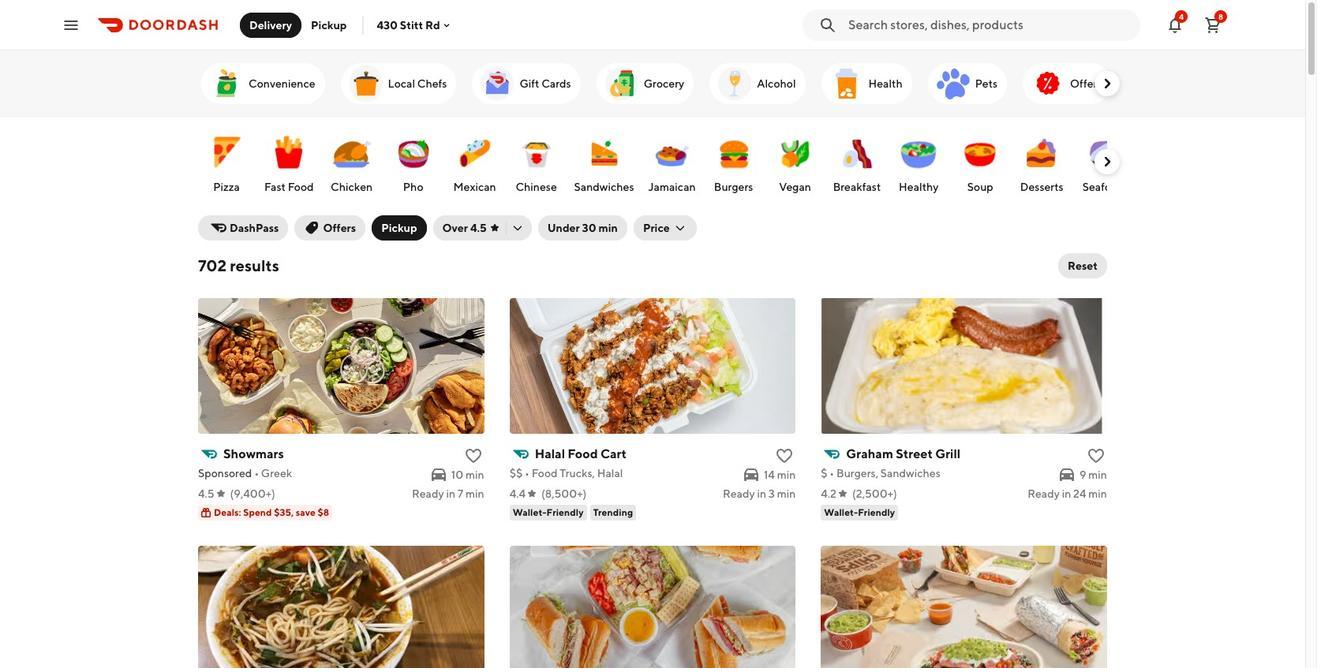Task type: locate. For each thing, give the bounding box(es) containing it.
1 horizontal spatial friendly
[[858, 507, 895, 519]]

local
[[388, 77, 415, 90]]

pickup button down pho
[[372, 215, 427, 241]]

1 horizontal spatial •
[[525, 467, 530, 480]]

0 horizontal spatial click to add this store to your saved list image
[[464, 447, 483, 466]]

• down showmars
[[254, 467, 259, 480]]

2 horizontal spatial •
[[830, 467, 835, 480]]

2 friendly from the left
[[858, 507, 895, 519]]

0 horizontal spatial friendly
[[547, 507, 584, 519]]

702
[[198, 257, 227, 275]]

1 horizontal spatial food
[[532, 467, 558, 480]]

sandwiches
[[574, 181, 634, 193], [881, 467, 941, 480]]

click to add this store to your saved list image up 9 min
[[1087, 447, 1106, 466]]

min right 10
[[466, 469, 484, 481]]

pickup right delivery button
[[311, 19, 347, 31]]

•
[[254, 467, 259, 480], [525, 467, 530, 480], [830, 467, 835, 480]]

3 in from the left
[[1062, 488, 1071, 500]]

24
[[1073, 488, 1086, 500]]

wallet- down 4.2 on the bottom of page
[[824, 507, 858, 519]]

1 horizontal spatial 4.5
[[470, 222, 487, 234]]

702 results
[[198, 257, 279, 275]]

alcohol link
[[710, 63, 806, 104]]

2 click to add this store to your saved list image from the left
[[1087, 447, 1106, 466]]

min right 24
[[1089, 488, 1107, 500]]

1 horizontal spatial pickup
[[381, 222, 417, 234]]

430 stitt rd
[[377, 19, 440, 31]]

click to add this store to your saved list image up 10 min
[[464, 447, 483, 466]]

1 click to add this store to your saved list image from the left
[[464, 447, 483, 466]]

0 horizontal spatial sandwiches
[[574, 181, 634, 193]]

1 horizontal spatial wallet-
[[824, 507, 858, 519]]

0 horizontal spatial food
[[288, 181, 314, 193]]

1 horizontal spatial ready
[[723, 488, 755, 500]]

• right the $$
[[525, 467, 530, 480]]

wallet-friendly down (8,500+)
[[513, 507, 584, 519]]

0 horizontal spatial wallet-friendly
[[513, 507, 584, 519]]

ready
[[412, 488, 444, 500], [723, 488, 755, 500], [1028, 488, 1060, 500]]

halal
[[535, 447, 565, 462], [597, 467, 623, 480]]

wallet- down 4.4
[[513, 507, 547, 519]]

min right 30 on the left
[[599, 222, 618, 234]]

4.5
[[470, 222, 487, 234], [198, 488, 214, 500]]

1 ready from the left
[[412, 488, 444, 500]]

offers down chicken
[[323, 222, 356, 234]]

• for halal food cart
[[525, 467, 530, 480]]

next button of carousel image
[[1100, 154, 1115, 170]]

0 horizontal spatial halal
[[535, 447, 565, 462]]

4
[[1179, 11, 1184, 21]]

0 vertical spatial pickup button
[[302, 12, 356, 37]]

offers image
[[1029, 65, 1067, 103]]

wallet-friendly down (2,500+)
[[824, 507, 895, 519]]

(8,500+)
[[541, 488, 587, 500]]

jamaican
[[648, 181, 696, 193]]

grill
[[935, 447, 961, 462]]

offers right offers icon
[[1070, 77, 1102, 90]]

local chefs image
[[347, 65, 385, 103]]

1 horizontal spatial sandwiches
[[881, 467, 941, 480]]

pickup button
[[302, 12, 356, 37], [372, 215, 427, 241]]

0 vertical spatial sandwiches
[[574, 181, 634, 193]]

ready for halal
[[723, 488, 755, 500]]

4.5 down the sponsored
[[198, 488, 214, 500]]

click to add this store to your saved list image
[[464, 447, 483, 466], [1087, 447, 1106, 466]]

price button
[[634, 215, 697, 241]]

8 button
[[1197, 9, 1229, 41]]

graham street grill
[[846, 447, 961, 462]]

wallet-
[[513, 507, 547, 519], [824, 507, 858, 519]]

10 min
[[451, 469, 484, 481]]

2 horizontal spatial in
[[1062, 488, 1071, 500]]

4.5 right over
[[470, 222, 487, 234]]

gift cards image
[[479, 65, 517, 103]]

in
[[446, 488, 455, 500], [757, 488, 766, 500], [1062, 488, 1071, 500]]

halal down cart
[[597, 467, 623, 480]]

under 30 min
[[547, 222, 618, 234]]

0 horizontal spatial offers
[[323, 222, 356, 234]]

$$
[[510, 467, 523, 480]]

1 vertical spatial 4.5
[[198, 488, 214, 500]]

0 vertical spatial food
[[288, 181, 314, 193]]

fast food
[[264, 181, 314, 193]]

grocery link
[[597, 63, 694, 104]]

in left 3
[[757, 488, 766, 500]]

min right the 14 at the bottom right of page
[[777, 469, 796, 481]]

1 friendly from the left
[[547, 507, 584, 519]]

2 vertical spatial food
[[532, 467, 558, 480]]

1 horizontal spatial offers
[[1070, 77, 1102, 90]]

food up trucks,
[[568, 447, 598, 462]]

gift cards link
[[472, 63, 581, 104]]

next button of carousel image
[[1100, 76, 1115, 92]]

0 horizontal spatial pickup
[[311, 19, 347, 31]]

0 horizontal spatial ready
[[412, 488, 444, 500]]

min right 3
[[777, 488, 796, 500]]

gift
[[520, 77, 539, 90]]

4.5 inside 'over 4.5' button
[[470, 222, 487, 234]]

in left 7
[[446, 488, 455, 500]]

pets
[[975, 77, 998, 90]]

min right 9
[[1089, 469, 1107, 481]]

pickup button right delivery
[[302, 12, 356, 37]]

1 vertical spatial halal
[[597, 467, 623, 480]]

over 4.5
[[442, 222, 487, 234]]

0 horizontal spatial in
[[446, 488, 455, 500]]

2 horizontal spatial ready
[[1028, 488, 1060, 500]]

7
[[458, 488, 463, 500]]

min
[[599, 222, 618, 234], [466, 469, 484, 481], [777, 469, 796, 481], [1089, 469, 1107, 481], [466, 488, 484, 500], [777, 488, 796, 500], [1089, 488, 1107, 500]]

grocery image
[[603, 65, 641, 103]]

1 vertical spatial offers
[[323, 222, 356, 234]]

click to add this store to your saved list image
[[775, 447, 794, 466]]

3 • from the left
[[830, 467, 835, 480]]

430
[[377, 19, 398, 31]]

4.2
[[821, 488, 837, 500]]

1 horizontal spatial in
[[757, 488, 766, 500]]

3 ready from the left
[[1028, 488, 1060, 500]]

3
[[769, 488, 775, 500]]

4.4
[[510, 488, 526, 500]]

convenience link
[[201, 63, 325, 104]]

0 horizontal spatial •
[[254, 467, 259, 480]]

food
[[288, 181, 314, 193], [568, 447, 598, 462], [532, 467, 558, 480]]

2 • from the left
[[525, 467, 530, 480]]

ready in 24 min
[[1028, 488, 1107, 500]]

1 vertical spatial food
[[568, 447, 598, 462]]

food for halal
[[568, 447, 598, 462]]

ready left 24
[[1028, 488, 1060, 500]]

food right the fast
[[288, 181, 314, 193]]

deals:
[[214, 507, 241, 519]]

friendly
[[547, 507, 584, 519], [858, 507, 895, 519]]

reset button
[[1059, 253, 1107, 279]]

1 vertical spatial pickup button
[[372, 215, 427, 241]]

friendly down (8,500+)
[[547, 507, 584, 519]]

2 horizontal spatial food
[[568, 447, 598, 462]]

over 4.5 button
[[433, 215, 532, 241]]

food for fast
[[288, 181, 314, 193]]

food up (8,500+)
[[532, 467, 558, 480]]

gift cards
[[520, 77, 571, 90]]

deals: spend $35, save $8
[[214, 507, 329, 519]]

0 vertical spatial offers
[[1070, 77, 1102, 90]]

pickup
[[311, 19, 347, 31], [381, 222, 417, 234]]

delivery button
[[240, 12, 302, 37]]

2 ready from the left
[[723, 488, 755, 500]]

sandwiches down the street
[[881, 467, 941, 480]]

pickup down pho
[[381, 222, 417, 234]]

offers inside button
[[323, 222, 356, 234]]

in left 24
[[1062, 488, 1071, 500]]

• right $ at the bottom right of the page
[[830, 467, 835, 480]]

offers link
[[1023, 63, 1112, 104]]

1 horizontal spatial click to add this store to your saved list image
[[1087, 447, 1106, 466]]

1 horizontal spatial wallet-friendly
[[824, 507, 895, 519]]

showmars
[[223, 447, 284, 462]]

ready left 3
[[723, 488, 755, 500]]

0 vertical spatial 4.5
[[470, 222, 487, 234]]

seafood
[[1083, 181, 1125, 193]]

sandwiches up 30 on the left
[[574, 181, 634, 193]]

0 horizontal spatial wallet-
[[513, 507, 547, 519]]

friendly down (2,500+)
[[858, 507, 895, 519]]

under
[[547, 222, 580, 234]]

2 in from the left
[[757, 488, 766, 500]]

halal up $$ • food trucks, halal
[[535, 447, 565, 462]]

dashpass button
[[198, 215, 288, 241]]

ready left 7
[[412, 488, 444, 500]]

2 wallet- from the left
[[824, 507, 858, 519]]

health image
[[828, 65, 866, 103]]

pizza
[[213, 181, 240, 193]]



Task type: describe. For each thing, give the bounding box(es) containing it.
min right 7
[[466, 488, 484, 500]]

cart
[[601, 447, 627, 462]]

trending
[[593, 507, 633, 519]]

1 horizontal spatial halal
[[597, 467, 623, 480]]

fast
[[264, 181, 286, 193]]

over
[[442, 222, 468, 234]]

health
[[869, 77, 903, 90]]

430 stitt rd button
[[377, 19, 453, 31]]

2 wallet-friendly from the left
[[824, 507, 895, 519]]

$
[[821, 467, 828, 480]]

open menu image
[[62, 15, 81, 34]]

burgers,
[[837, 467, 879, 480]]

desserts
[[1020, 181, 1064, 193]]

alcohol image
[[716, 65, 754, 103]]

click to add this store to your saved list image for graham street grill
[[1087, 447, 1106, 466]]

in for graham
[[1062, 488, 1071, 500]]

10
[[451, 469, 463, 481]]

Store search: begin typing to search for stores available on DoorDash text field
[[849, 16, 1131, 34]]

1 • from the left
[[254, 467, 259, 480]]

pets link
[[928, 63, 1007, 104]]

rd
[[425, 19, 440, 31]]

offers button
[[295, 215, 366, 241]]

graham
[[846, 447, 893, 462]]

chinese
[[516, 181, 557, 193]]

healthy
[[899, 181, 939, 193]]

reset
[[1068, 260, 1098, 272]]

save
[[296, 507, 316, 519]]

convenience
[[249, 77, 315, 90]]

0 horizontal spatial pickup button
[[302, 12, 356, 37]]

ready in 3 min
[[723, 488, 796, 500]]

9 min
[[1080, 469, 1107, 481]]

1 wallet- from the left
[[513, 507, 547, 519]]

pho
[[403, 181, 423, 193]]

$$ • food trucks, halal
[[510, 467, 623, 480]]

under 30 min button
[[538, 215, 627, 241]]

notification bell image
[[1166, 15, 1185, 34]]

breakfast
[[833, 181, 881, 193]]

halal food cart
[[535, 447, 627, 462]]

30
[[582, 222, 596, 234]]

alcohol
[[757, 77, 796, 90]]

health link
[[821, 63, 912, 104]]

delivery
[[249, 19, 292, 31]]

9
[[1080, 469, 1087, 481]]

spend
[[243, 507, 272, 519]]

cards
[[542, 77, 571, 90]]

street
[[896, 447, 933, 462]]

$8
[[318, 507, 329, 519]]

14
[[764, 469, 775, 481]]

chicken
[[331, 181, 373, 193]]

chefs
[[417, 77, 447, 90]]

trucks,
[[560, 467, 595, 480]]

1 vertical spatial sandwiches
[[881, 467, 941, 480]]

(2,500+)
[[852, 488, 897, 500]]

mexican
[[453, 181, 496, 193]]

1 wallet-friendly from the left
[[513, 507, 584, 519]]

ready in 7 min
[[412, 488, 484, 500]]

(9,400+)
[[230, 488, 275, 500]]

results
[[230, 257, 279, 275]]

• for graham street grill
[[830, 467, 835, 480]]

1 horizontal spatial pickup button
[[372, 215, 427, 241]]

sponsored
[[198, 467, 252, 480]]

0 vertical spatial pickup
[[311, 19, 347, 31]]

greek
[[261, 467, 292, 480]]

burgers
[[714, 181, 753, 193]]

vegan
[[779, 181, 811, 193]]

0 horizontal spatial 4.5
[[198, 488, 214, 500]]

$ • burgers, sandwiches
[[821, 467, 941, 480]]

in for halal
[[757, 488, 766, 500]]

ready for graham
[[1028, 488, 1060, 500]]

local chefs
[[388, 77, 447, 90]]

$35,
[[274, 507, 294, 519]]

grocery
[[644, 77, 685, 90]]

stitt
[[400, 19, 423, 31]]

14 min
[[764, 469, 796, 481]]

local chefs link
[[341, 63, 457, 104]]

1 in from the left
[[446, 488, 455, 500]]

price
[[643, 222, 670, 234]]

soup
[[968, 181, 994, 193]]

8
[[1219, 11, 1223, 21]]

3 items, open order cart image
[[1204, 15, 1223, 34]]

1 vertical spatial pickup
[[381, 222, 417, 234]]

min inside button
[[599, 222, 618, 234]]

dashpass
[[230, 222, 279, 234]]

convenience image
[[208, 65, 245, 103]]

pets image
[[934, 65, 972, 103]]

sponsored • greek
[[198, 467, 292, 480]]

click to add this store to your saved list image for showmars
[[464, 447, 483, 466]]

0 vertical spatial halal
[[535, 447, 565, 462]]



Task type: vqa. For each thing, say whether or not it's contained in the screenshot.
3rd / from right
no



